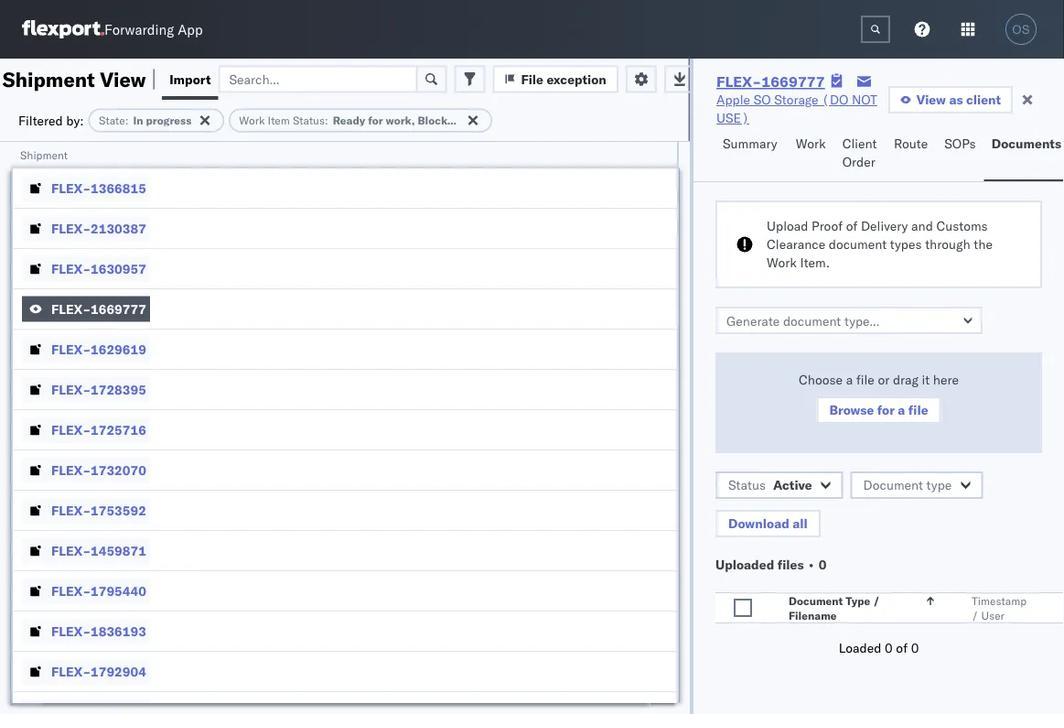 Task type: describe. For each thing, give the bounding box(es) containing it.
1 progress from the left
[[146, 114, 192, 127]]

file inside button
[[909, 402, 929, 418]]

files
[[778, 557, 804, 573]]

1 in from the left
[[133, 114, 143, 127]]

filename
[[789, 608, 837, 622]]

flex-1836193 button
[[22, 618, 150, 644]]

customs
[[937, 218, 988, 234]]

0 for ∙
[[819, 557, 827, 573]]

forwarding app link
[[22, 20, 203, 38]]

uploaded
[[716, 557, 775, 573]]

flex- for flex-1725716 button on the left bottom of page
[[51, 422, 91, 438]]

flex-1792904 button
[[22, 659, 150, 684]]

flex-1669777 link
[[717, 72, 826, 91]]

route
[[894, 136, 929, 152]]

type
[[846, 594, 871, 607]]

flex-1630957
[[51, 260, 146, 277]]

flex-1669777 button
[[22, 296, 150, 322]]

flex-1725716 button
[[22, 417, 150, 443]]

flex- for flex-1753592 button
[[51, 502, 91, 518]]

documents
[[992, 136, 1062, 152]]

choose
[[799, 372, 843, 388]]

timestamp / user button
[[969, 590, 1046, 623]]

work for work
[[796, 136, 826, 152]]

0 for of
[[912, 640, 920, 656]]

view inside view as client button
[[917, 92, 947, 108]]

work,
[[386, 114, 415, 127]]

flex-1753592
[[51, 502, 146, 518]]

flex-1836193
[[51, 623, 146, 639]]

by:
[[66, 112, 84, 128]]

1836193
[[91, 623, 146, 639]]

0 vertical spatial for
[[368, 114, 383, 127]]

and
[[912, 218, 934, 234]]

client order
[[843, 136, 878, 170]]

filtered by:
[[18, 112, 84, 128]]

for inside button
[[878, 402, 895, 418]]

storage
[[775, 92, 819, 108]]

2 progress from the left
[[479, 114, 525, 127]]

drag
[[893, 372, 919, 388]]

flex-1728395 button
[[22, 377, 150, 402]]

1 vertical spatial status
[[729, 477, 766, 493]]

resize handle column header
[[656, 142, 678, 714]]

download all button
[[716, 510, 821, 537]]

state : in progress
[[99, 114, 192, 127]]

flex- for flex-1629619 button
[[51, 341, 91, 357]]

download
[[729, 515, 790, 531]]

(do
[[822, 92, 849, 108]]

forwarding app
[[104, 21, 203, 38]]

file exception
[[521, 71, 607, 87]]

shipment for shipment view
[[2, 66, 95, 92]]

1728395
[[91, 381, 146, 397]]

2 : from the left
[[325, 114, 328, 127]]

1366815
[[91, 180, 146, 196]]

flex-2130387 button
[[22, 216, 150, 241]]

of for proof
[[847, 218, 858, 234]]

view as client
[[917, 92, 1002, 108]]

flex-1629619 button
[[22, 336, 150, 362]]

flex- for the flex-2130387 button
[[51, 220, 91, 236]]

here
[[934, 372, 959, 388]]

summary button
[[716, 127, 789, 181]]

sops button
[[938, 127, 985, 181]]

1725716
[[91, 422, 146, 438]]

1 horizontal spatial flex-1669777
[[717, 72, 826, 91]]

import
[[170, 71, 211, 87]]

/ inside timestamp / user
[[972, 608, 979, 622]]

Search... text field
[[218, 65, 418, 93]]

browse for a file button
[[817, 396, 942, 424]]

file
[[521, 71, 544, 87]]

all
[[793, 515, 808, 531]]

loaded
[[839, 640, 882, 656]]

0 horizontal spatial view
[[100, 66, 146, 92]]

os button
[[1001, 8, 1043, 50]]

flex- for flex-1630957 button
[[51, 260, 91, 277]]

flex- for flex-1795440 button
[[51, 583, 91, 599]]

flex- for "flex-1669777" button
[[51, 301, 91, 317]]

flexport. image
[[22, 20, 104, 38]]

or
[[878, 372, 890, 388]]

1753592
[[91, 502, 146, 518]]

flex-1366815
[[51, 180, 146, 196]]

client
[[967, 92, 1002, 108]]

document type / filename button
[[786, 590, 936, 623]]

uploaded files ∙ 0
[[716, 557, 827, 573]]

os
[[1013, 22, 1031, 36]]

flex-1732070 button
[[22, 457, 150, 483]]

1459871
[[91, 542, 146, 558]]

work button
[[789, 127, 836, 181]]

shipment for shipment
[[20, 148, 68, 162]]

documents button
[[985, 127, 1065, 181]]

flex-1669777 inside button
[[51, 301, 146, 317]]

1 : from the left
[[125, 114, 129, 127]]

blocked,
[[418, 114, 464, 127]]

flex-1792904
[[51, 663, 146, 679]]



Task type: vqa. For each thing, say whether or not it's contained in the screenshot.
second 2:59 from the top of the page
no



Task type: locate. For each thing, give the bounding box(es) containing it.
flex-1459871
[[51, 542, 146, 558]]

0 vertical spatial document
[[864, 477, 924, 493]]

in
[[133, 114, 143, 127], [467, 114, 477, 127]]

work inside button
[[796, 136, 826, 152]]

types
[[891, 236, 922, 252]]

flex- down flex-1836193 button
[[51, 663, 91, 679]]

/ left user
[[972, 608, 979, 622]]

use)
[[717, 110, 750, 126]]

a right choose
[[847, 372, 854, 388]]

status up download
[[729, 477, 766, 493]]

0 horizontal spatial progress
[[146, 114, 192, 127]]

0 vertical spatial work
[[239, 114, 265, 127]]

not
[[852, 92, 878, 108]]

document type button
[[851, 472, 984, 499]]

flex- down flex-1725716 button on the left bottom of page
[[51, 462, 91, 478]]

0 vertical spatial flex-1669777
[[717, 72, 826, 91]]

flex-1669777 up so
[[717, 72, 826, 91]]

flex- down "flex-1669777" button
[[51, 341, 91, 357]]

flex- for flex-1732070 button
[[51, 462, 91, 478]]

flex- up apple
[[717, 72, 762, 91]]

file exception button
[[493, 65, 619, 93], [493, 65, 619, 93]]

proof
[[812, 218, 843, 234]]

1 vertical spatial 1669777
[[91, 301, 146, 317]]

2130387
[[91, 220, 146, 236]]

shipment up filtered by:
[[2, 66, 95, 92]]

shipment button
[[11, 144, 659, 162]]

flex-1366815 button
[[22, 175, 150, 201]]

status right "item"
[[293, 114, 325, 127]]

1792904
[[91, 663, 146, 679]]

flex-1753592 button
[[22, 498, 150, 523]]

flex-
[[717, 72, 762, 91], [51, 180, 91, 196], [51, 220, 91, 236], [51, 260, 91, 277], [51, 301, 91, 317], [51, 341, 91, 357], [51, 381, 91, 397], [51, 422, 91, 438], [51, 462, 91, 478], [51, 502, 91, 518], [51, 542, 91, 558], [51, 583, 91, 599], [51, 623, 91, 639], [51, 663, 91, 679]]

delivery
[[862, 218, 909, 234]]

0 vertical spatial file
[[857, 372, 875, 388]]

1 horizontal spatial a
[[899, 402, 906, 418]]

work
[[239, 114, 265, 127], [796, 136, 826, 152], [767, 255, 797, 271]]

of up document
[[847, 218, 858, 234]]

1 horizontal spatial for
[[878, 402, 895, 418]]

of right loaded
[[897, 640, 908, 656]]

1669777 up 1629619
[[91, 301, 146, 317]]

for down the or
[[878, 402, 895, 418]]

/ inside document type / filename
[[874, 594, 880, 607]]

1629619
[[91, 341, 146, 357]]

: right the by:
[[125, 114, 129, 127]]

0 vertical spatial 1669777
[[762, 72, 826, 91]]

1 horizontal spatial :
[[325, 114, 328, 127]]

1 vertical spatial file
[[909, 402, 929, 418]]

0 horizontal spatial in
[[133, 114, 143, 127]]

work down apple so storage (do not use) "link"
[[796, 136, 826, 152]]

1 vertical spatial document
[[789, 594, 843, 607]]

it
[[922, 372, 930, 388]]

document up filename
[[789, 594, 843, 607]]

0 horizontal spatial for
[[368, 114, 383, 127]]

apple so storage (do not use)
[[717, 92, 878, 126]]

flex-1669777 up flex-1629619
[[51, 301, 146, 317]]

progress
[[146, 114, 192, 127], [479, 114, 525, 127]]

flex- inside button
[[51, 583, 91, 599]]

flex- for flex-1836193 button
[[51, 623, 91, 639]]

1 vertical spatial flex-1669777
[[51, 301, 146, 317]]

timestamp
[[972, 594, 1027, 607]]

document type
[[864, 477, 952, 493]]

order
[[843, 154, 876, 170]]

0 vertical spatial of
[[847, 218, 858, 234]]

document left the type
[[864, 477, 924, 493]]

1 horizontal spatial status
[[729, 477, 766, 493]]

0 horizontal spatial flex-1669777
[[51, 301, 146, 317]]

a down drag
[[899, 402, 906, 418]]

flex- down flex-1728395 button
[[51, 422, 91, 438]]

document
[[864, 477, 924, 493], [789, 594, 843, 607]]

user
[[982, 608, 1005, 622]]

item
[[268, 114, 290, 127]]

upload
[[767, 218, 809, 234]]

2 vertical spatial work
[[767, 255, 797, 271]]

for
[[368, 114, 383, 127], [878, 402, 895, 418]]

in right the blocked,
[[467, 114, 477, 127]]

1 vertical spatial for
[[878, 402, 895, 418]]

flex-1629619
[[51, 341, 146, 357]]

a inside button
[[899, 402, 906, 418]]

document inside document type / filename
[[789, 594, 843, 607]]

view up state
[[100, 66, 146, 92]]

0 horizontal spatial 0
[[819, 557, 827, 573]]

status active
[[729, 477, 813, 493]]

flex- down flex-1366815 button
[[51, 220, 91, 236]]

flex- down flex-1753592 button
[[51, 542, 91, 558]]

flex-1459871 button
[[22, 538, 150, 564]]

ready
[[333, 114, 366, 127]]

through
[[926, 236, 971, 252]]

apple
[[717, 92, 751, 108]]

work inside upload proof of delivery and customs clearance document types through the work item.
[[767, 255, 797, 271]]

/
[[874, 594, 880, 607], [972, 608, 979, 622]]

1795440
[[91, 583, 146, 599]]

type
[[927, 477, 952, 493]]

shipment down filtered
[[20, 148, 68, 162]]

shipment
[[2, 66, 95, 92], [20, 148, 68, 162]]

browse
[[830, 402, 875, 418]]

/ right 'type'
[[874, 594, 880, 607]]

0 horizontal spatial of
[[847, 218, 858, 234]]

flex- for flex-1728395 button
[[51, 381, 91, 397]]

1 horizontal spatial file
[[909, 402, 929, 418]]

of
[[847, 218, 858, 234], [897, 640, 908, 656]]

1 horizontal spatial /
[[972, 608, 979, 622]]

shipment view
[[2, 66, 146, 92]]

filtered
[[18, 112, 63, 128]]

clearance
[[767, 236, 826, 252]]

status
[[293, 114, 325, 127], [729, 477, 766, 493]]

flex- for flex-1366815 button
[[51, 180, 91, 196]]

0 horizontal spatial /
[[874, 594, 880, 607]]

work item status : ready for work, blocked, in progress
[[239, 114, 525, 127]]

None checkbox
[[734, 599, 753, 617]]

0 horizontal spatial status
[[293, 114, 325, 127]]

flex- down flex-1732070 button
[[51, 502, 91, 518]]

view left as
[[917, 92, 947, 108]]

document for document type
[[864, 477, 924, 493]]

0 horizontal spatial file
[[857, 372, 875, 388]]

flex-1732070
[[51, 462, 146, 478]]

of inside upload proof of delivery and customs clearance document types through the work item.
[[847, 218, 858, 234]]

1630957
[[91, 260, 146, 277]]

1669777 inside button
[[91, 301, 146, 317]]

work for work item status : ready for work, blocked, in progress
[[239, 114, 265, 127]]

route button
[[887, 127, 938, 181]]

: left ready
[[325, 114, 328, 127]]

Generate document type... text field
[[716, 307, 983, 334]]

flex- down flex-1795440 button
[[51, 623, 91, 639]]

flex-1795440 button
[[22, 578, 150, 604]]

choose a file or drag it here
[[799, 372, 959, 388]]

1669777 up storage
[[762, 72, 826, 91]]

flex- for flex-1459871 button
[[51, 542, 91, 558]]

document type / filename
[[789, 594, 880, 622]]

0 horizontal spatial 1669777
[[91, 301, 146, 317]]

flex- up the flex-2130387 button
[[51, 180, 91, 196]]

1 horizontal spatial in
[[467, 114, 477, 127]]

1 horizontal spatial document
[[864, 477, 924, 493]]

file left the or
[[857, 372, 875, 388]]

1 vertical spatial work
[[796, 136, 826, 152]]

client
[[843, 136, 878, 152]]

0 vertical spatial a
[[847, 372, 854, 388]]

apple so storage (do not use) link
[[717, 91, 889, 127]]

of for 0
[[897, 640, 908, 656]]

0 horizontal spatial document
[[789, 594, 843, 607]]

file down it
[[909, 402, 929, 418]]

so
[[754, 92, 771, 108]]

1 horizontal spatial 0
[[885, 640, 893, 656]]

1732070
[[91, 462, 146, 478]]

0 vertical spatial status
[[293, 114, 325, 127]]

1 horizontal spatial progress
[[479, 114, 525, 127]]

1 vertical spatial of
[[897, 640, 908, 656]]

None text field
[[862, 16, 891, 43]]

flex-1725716
[[51, 422, 146, 438]]

for left work,
[[368, 114, 383, 127]]

0 horizontal spatial :
[[125, 114, 129, 127]]

2 in from the left
[[467, 114, 477, 127]]

flex- for flex-1792904 button at left bottom
[[51, 663, 91, 679]]

summary
[[723, 136, 778, 152]]

progress down file
[[479, 114, 525, 127]]

flex-2130387
[[51, 220, 146, 236]]

1 vertical spatial shipment
[[20, 148, 68, 162]]

in right state
[[133, 114, 143, 127]]

app
[[178, 21, 203, 38]]

work left "item"
[[239, 114, 265, 127]]

flex-1795440
[[51, 583, 146, 599]]

2 horizontal spatial 0
[[912, 640, 920, 656]]

sops
[[945, 136, 977, 152]]

upload proof of delivery and customs clearance document types through the work item.
[[767, 218, 993, 271]]

progress down "import" button
[[146, 114, 192, 127]]

flex- down flex-1459871 button
[[51, 583, 91, 599]]

1 vertical spatial a
[[899, 402, 906, 418]]

as
[[950, 92, 964, 108]]

flex-1630957 button
[[22, 256, 150, 282]]

1 horizontal spatial of
[[897, 640, 908, 656]]

0 horizontal spatial a
[[847, 372, 854, 388]]

download all
[[729, 515, 808, 531]]

forwarding
[[104, 21, 174, 38]]

shipment inside button
[[20, 148, 68, 162]]

flex- down flex-1630957 button
[[51, 301, 91, 317]]

0 vertical spatial shipment
[[2, 66, 95, 92]]

1 horizontal spatial 1669777
[[762, 72, 826, 91]]

:
[[125, 114, 129, 127], [325, 114, 328, 127]]

0 vertical spatial /
[[874, 594, 880, 607]]

1 vertical spatial /
[[972, 608, 979, 622]]

client order button
[[836, 127, 887, 181]]

flex-1728395
[[51, 381, 146, 397]]

flex- down the flex-2130387 button
[[51, 260, 91, 277]]

flex- down flex-1629619 button
[[51, 381, 91, 397]]

document for document type / filename
[[789, 594, 843, 607]]

item.
[[801, 255, 830, 271]]

work down clearance
[[767, 255, 797, 271]]

1 horizontal spatial view
[[917, 92, 947, 108]]

exception
[[547, 71, 607, 87]]

a
[[847, 372, 854, 388], [899, 402, 906, 418]]



